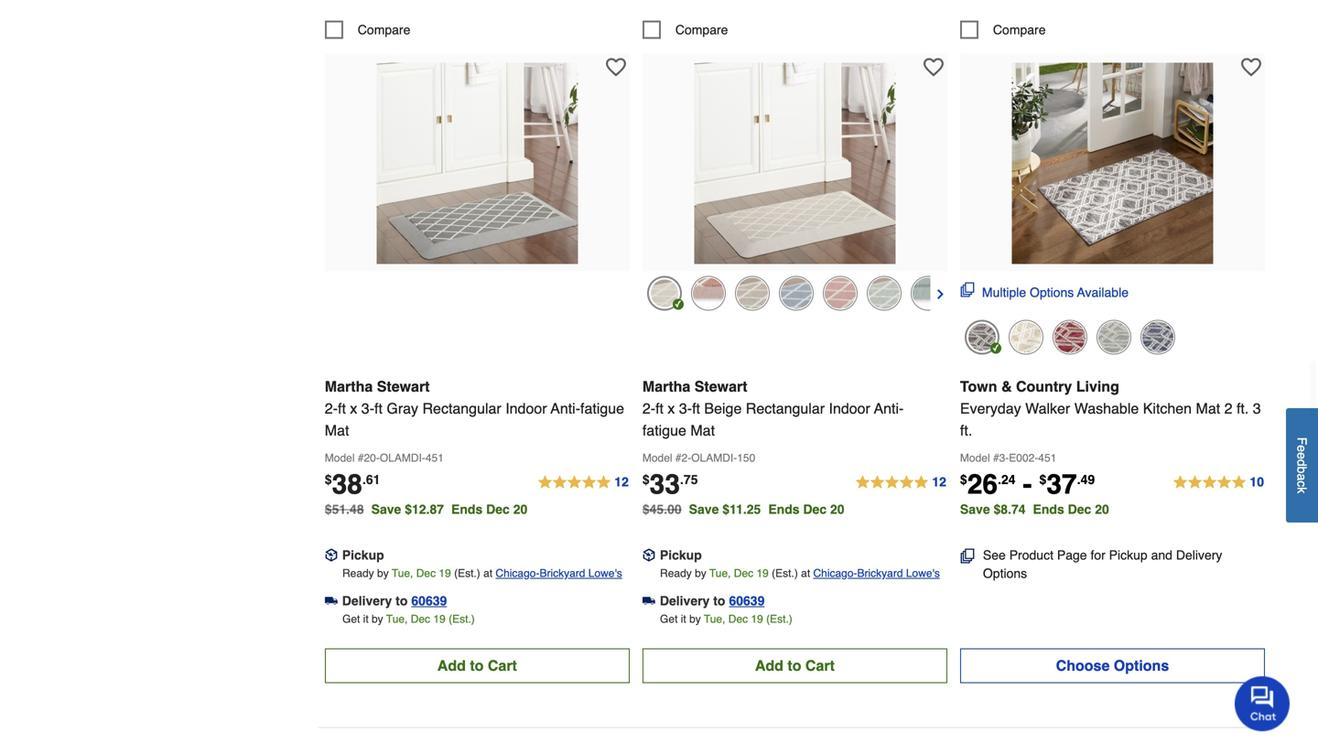 Task type: describe. For each thing, give the bounding box(es) containing it.
pickup image
[[643, 549, 655, 562]]

e002-
[[1009, 452, 1039, 465]]

a
[[1295, 474, 1310, 481]]

dark grey image
[[965, 320, 1000, 355]]

&
[[1002, 378, 1012, 395]]

kitchen
[[1143, 400, 1192, 417]]

chicago-brickyard lowe's button for pickup image
[[496, 564, 622, 583]]

choose
[[1056, 657, 1110, 674]]

multiple
[[982, 285, 1027, 300]]

60639 for 60639 button related to chicago-brickyard lowe's button for pickup image
[[411, 594, 447, 608]]

green image
[[911, 276, 946, 311]]

model for 2-ft x 3-ft gray rectangular indoor anti-fatigue mat
[[325, 452, 355, 465]]

$ for 38
[[325, 472, 332, 487]]

1 e from the top
[[1295, 445, 1310, 452]]

.61
[[363, 472, 380, 487]]

$51.48
[[325, 502, 364, 517]]

was price $51.48 element
[[325, 497, 371, 517]]

5 stars image for 33
[[855, 472, 948, 494]]

save for 38
[[371, 502, 401, 517]]

ends for 38
[[451, 502, 483, 517]]

rectangular for gray
[[423, 400, 502, 417]]

$51.48 save $12.87 ends dec 20
[[325, 502, 528, 517]]

save for 33
[[689, 502, 719, 517]]

ready for pickup image
[[342, 567, 374, 580]]

red image
[[691, 276, 726, 311]]

ends dec 20 element for 33
[[768, 502, 852, 517]]

x for 2-ft x 3-ft gray rectangular indoor anti-fatigue mat
[[350, 400, 357, 417]]

add to cart for first add to cart button
[[437, 657, 517, 674]]

2- for 2-ft x 3-ft gray rectangular indoor anti-fatigue mat
[[325, 400, 338, 417]]

3- for gray
[[361, 400, 375, 417]]

olamdi- for gray
[[380, 452, 426, 465]]

martha stewart 2-ft x 3-ft gray rectangular indoor anti-fatigue mat
[[325, 378, 625, 439]]

options inside see product page for pickup and delivery options
[[983, 566, 1027, 581]]

12 for 38
[[615, 475, 629, 489]]

33
[[650, 469, 680, 500]]

$ for 26
[[960, 472, 968, 487]]

ends dec 20 element for 38
[[451, 502, 535, 517]]

5014812181 element
[[960, 20, 1046, 39]]

37
[[1047, 469, 1077, 500]]

2 heart outline image from the left
[[1241, 57, 1262, 77]]

see product page for pickup and delivery options
[[983, 548, 1223, 581]]

martha for martha stewart 2-ft x 3-ft gray rectangular indoor anti-fatigue mat
[[325, 378, 373, 395]]

10 button
[[1172, 472, 1265, 494]]

was price $45.00 element
[[643, 497, 689, 517]]

5 stars image containing 10
[[1172, 472, 1265, 494]]

get for truck filled icon
[[660, 613, 678, 626]]

3 ends dec 20 element from the left
[[1033, 502, 1117, 517]]

stewart for beige
[[695, 378, 748, 395]]

martha stewart 2-ft x 3-ft gray rectangular indoor anti-fatigue mat image
[[377, 63, 578, 264]]

options for choose
[[1114, 657, 1169, 674]]

451 for washable
[[1039, 452, 1057, 465]]

chicago- for chicago-brickyard lowe's button for pickup image
[[496, 567, 540, 580]]

chicago- for chicago-brickyard lowe's button associated with pickup icon
[[814, 567, 857, 580]]

mint image
[[867, 276, 902, 311]]

10
[[1250, 475, 1264, 489]]

# for martha stewart 2-ft x 3-ft gray rectangular indoor anti-fatigue mat
[[358, 452, 364, 465]]

3- for beige
[[679, 400, 692, 417]]

2 e from the top
[[1295, 452, 1310, 459]]

# for martha stewart 2-ft x 3-ft beige rectangular indoor anti- fatigue mat
[[676, 452, 682, 465]]

country
[[1016, 378, 1072, 395]]

beige image
[[647, 276, 682, 311]]

town
[[960, 378, 998, 395]]

2 horizontal spatial 2-
[[682, 452, 691, 465]]

mat for 2-ft x 3-ft gray rectangular indoor anti-fatigue mat
[[325, 422, 349, 439]]

truck filled image
[[325, 595, 338, 608]]

savings save $12.87 element
[[371, 502, 535, 517]]

page
[[1057, 548, 1087, 563]]

coffee image
[[735, 276, 770, 311]]

$ 38 .61
[[325, 469, 380, 500]]

truck filled image
[[643, 595, 655, 608]]

3 ft from the left
[[656, 400, 664, 417]]

at for chicago-brickyard lowe's button associated with pickup icon
[[801, 567, 810, 580]]

f
[[1295, 437, 1310, 445]]

20-
[[364, 452, 380, 465]]

20 for 38
[[513, 502, 528, 517]]

4 $ from the left
[[1040, 472, 1047, 487]]

at for chicago-brickyard lowe's button for pickup image
[[484, 567, 493, 580]]

k
[[1295, 487, 1310, 494]]

fatigue for 2-ft x 3-ft gray rectangular indoor anti-fatigue mat
[[581, 400, 625, 417]]

fatigue for 2-ft x 3-ft beige rectangular indoor anti- fatigue mat
[[643, 422, 687, 439]]

mat inside town & country living everyday walker washable kitchen mat 2 ft. 3 ft.
[[1196, 400, 1221, 417]]

x for 2-ft x 3-ft beige rectangular indoor anti- fatigue mat
[[668, 400, 675, 417]]

navy blue image
[[1141, 320, 1176, 355]]

60639 button for chicago-brickyard lowe's button for pickup image
[[411, 592, 447, 610]]

$26.24-$37.49 element
[[960, 469, 1095, 500]]

compare for 5014812181 element
[[993, 22, 1046, 37]]

living
[[1077, 378, 1120, 395]]

savings save $8.74 element
[[960, 502, 1117, 517]]

brickyard for pickup icon
[[857, 567, 903, 580]]

lowe's for chicago-brickyard lowe's button for pickup image
[[589, 567, 622, 580]]

451 for ft
[[426, 452, 444, 465]]

1 heart outline image from the left
[[606, 57, 626, 77]]

and
[[1151, 548, 1173, 563]]

options for multiple
[[1030, 285, 1074, 300]]

5014232411 element
[[325, 20, 411, 39]]

20 for 33
[[830, 502, 845, 517]]

3
[[1253, 400, 1261, 417]]

for
[[1091, 548, 1106, 563]]

add for 2nd add to cart button from the left
[[755, 657, 784, 674]]

model for 2-ft x 3-ft beige rectangular indoor anti- fatigue mat
[[643, 452, 673, 465]]

c
[[1295, 481, 1310, 487]]

delivery for chicago-brickyard lowe's button for pickup image
[[342, 594, 392, 608]]

town & country living everyday walker washable kitchen mat 2 ft. 3 ft. image
[[1012, 63, 1214, 264]]

choose options
[[1056, 657, 1169, 674]]

$8.74
[[994, 502, 1026, 517]]

.49
[[1077, 472, 1095, 487]]

savings save $11.25 element
[[689, 502, 852, 517]]

12 for 33
[[932, 475, 947, 489]]

cart for 2nd add to cart button from the left
[[806, 657, 835, 674]]

anti- for 2-ft x 3-ft beige rectangular indoor anti- fatigue mat
[[874, 400, 904, 417]]

5014232425 element
[[643, 20, 728, 39]]

actual price $33.75 element
[[643, 469, 698, 500]]



Task type: locate. For each thing, give the bounding box(es) containing it.
2 lowe's from the left
[[906, 567, 940, 580]]

1 ready by tue, dec 19 (est.) at chicago-brickyard lowe's from the left
[[342, 567, 622, 580]]

model # 3-e002-451
[[960, 452, 1057, 465]]

2 horizontal spatial ends dec 20 element
[[1033, 502, 1117, 517]]

0 horizontal spatial add to cart
[[437, 657, 517, 674]]

2 horizontal spatial save
[[960, 502, 990, 517]]

1 horizontal spatial add to cart button
[[643, 649, 948, 683]]

1 horizontal spatial options
[[1030, 285, 1074, 300]]

12 button for 33
[[855, 472, 948, 494]]

0 horizontal spatial compare
[[358, 22, 411, 37]]

stewart up beige
[[695, 378, 748, 395]]

martha inside martha stewart 2-ft x 3-ft gray rectangular indoor anti-fatigue mat
[[325, 378, 373, 395]]

0 horizontal spatial add to cart button
[[325, 649, 630, 683]]

1 horizontal spatial brickyard
[[857, 567, 903, 580]]

pickup for pickup icon
[[660, 548, 702, 563]]

compare inside the 5014232425 element
[[676, 22, 728, 37]]

1 20 from the left
[[513, 502, 528, 517]]

chat invite button image
[[1235, 676, 1291, 732]]

1 ft from the left
[[338, 400, 346, 417]]

ft
[[338, 400, 346, 417], [375, 400, 383, 417], [656, 400, 664, 417], [692, 400, 700, 417]]

1 horizontal spatial 60639
[[729, 594, 765, 608]]

beige image
[[1009, 320, 1044, 355]]

3 save from the left
[[960, 502, 990, 517]]

pickup
[[342, 548, 384, 563], [660, 548, 702, 563], [1109, 548, 1148, 563]]

add to cart button
[[325, 649, 630, 683], [643, 649, 948, 683]]

2 5 stars image from the left
[[855, 472, 948, 494]]

1 x from the left
[[350, 400, 357, 417]]

martha up model # 2-olamdi-150
[[643, 378, 691, 395]]

12 left 33
[[615, 475, 629, 489]]

2 indoor from the left
[[829, 400, 871, 417]]

lowe's
[[589, 567, 622, 580], [906, 567, 940, 580]]

2 cart from the left
[[806, 657, 835, 674]]

heart outline image
[[606, 57, 626, 77], [1241, 57, 1262, 77]]

$ left '.24'
[[960, 472, 968, 487]]

2 brickyard from the left
[[857, 567, 903, 580]]

0 horizontal spatial 20
[[513, 502, 528, 517]]

ends dec 20 element right $12.87
[[451, 502, 535, 517]]

rectangular inside martha stewart 2-ft x 3-ft gray rectangular indoor anti-fatigue mat
[[423, 400, 502, 417]]

0 horizontal spatial 3-
[[361, 400, 375, 417]]

3-
[[361, 400, 375, 417], [679, 400, 692, 417], [999, 452, 1009, 465]]

5 stars image for 38
[[537, 472, 630, 494]]

gray
[[387, 400, 418, 417]]

1 horizontal spatial get it by tue, dec 19 (est.)
[[660, 613, 793, 626]]

get it by tue, dec 19 (est.) for 60639 button corresponding to chicago-brickyard lowe's button associated with pickup icon
[[660, 613, 793, 626]]

2 add to cart button from the left
[[643, 649, 948, 683]]

1 add from the left
[[437, 657, 466, 674]]

ends dec 20 element right "$11.25"
[[768, 502, 852, 517]]

0 horizontal spatial ft.
[[960, 422, 973, 439]]

rectangular
[[423, 400, 502, 417], [746, 400, 825, 417]]

0 horizontal spatial pickup
[[342, 548, 384, 563]]

1 horizontal spatial chicago-
[[814, 567, 857, 580]]

model up 26
[[960, 452, 990, 465]]

x inside martha stewart 2-ft x 3-ft gray rectangular indoor anti-fatigue mat
[[350, 400, 357, 417]]

1 horizontal spatial ready by tue, dec 19 (est.) at chicago-brickyard lowe's
[[660, 567, 940, 580]]

0 horizontal spatial rectangular
[[423, 400, 502, 417]]

fatigue inside martha stewart 2-ft x 3-ft gray rectangular indoor anti-fatigue mat
[[581, 400, 625, 417]]

it for truck filled icon
[[681, 613, 686, 626]]

2 horizontal spatial 3-
[[999, 452, 1009, 465]]

ends dec 20 element down 37
[[1033, 502, 1117, 517]]

0 horizontal spatial cart
[[488, 657, 517, 674]]

2-
[[325, 400, 338, 417], [643, 400, 656, 417], [682, 452, 691, 465]]

ends down 37
[[1033, 502, 1065, 517]]

1 compare from the left
[[358, 22, 411, 37]]

38
[[332, 469, 363, 500]]

options down see
[[983, 566, 1027, 581]]

4 ft from the left
[[692, 400, 700, 417]]

brickyard
[[540, 567, 586, 580], [857, 567, 903, 580]]

1 martha from the left
[[325, 378, 373, 395]]

1 horizontal spatial martha
[[643, 378, 691, 395]]

0 vertical spatial options
[[1030, 285, 1074, 300]]

1 ends dec 20 element from the left
[[451, 502, 535, 517]]

stewart
[[377, 378, 430, 395], [695, 378, 748, 395]]

2 pickup from the left
[[660, 548, 702, 563]]

1 60639 button from the left
[[411, 592, 447, 610]]

model up 33
[[643, 452, 673, 465]]

2 horizontal spatial #
[[993, 452, 999, 465]]

ready by tue, dec 19 (est.) at chicago-brickyard lowe's for chicago-brickyard lowe's button associated with pickup icon
[[660, 567, 940, 580]]

compare inside '5014232411' element
[[358, 22, 411, 37]]

12
[[615, 475, 629, 489], [932, 475, 947, 489]]

2 60639 from the left
[[729, 594, 765, 608]]

indoor for 2-ft x 3-ft beige rectangular indoor anti- fatigue mat
[[829, 400, 871, 417]]

1 chicago-brickyard lowe's button from the left
[[496, 564, 622, 583]]

e up d
[[1295, 445, 1310, 452]]

martha inside martha stewart 2-ft x 3-ft beige rectangular indoor anti- fatigue mat
[[643, 378, 691, 395]]

delivery to 60639 right truck filled image
[[342, 594, 447, 608]]

cart for first add to cart button
[[488, 657, 517, 674]]

150
[[737, 452, 756, 465]]

0 horizontal spatial 451
[[426, 452, 444, 465]]

1 horizontal spatial ft.
[[1237, 400, 1249, 417]]

0 horizontal spatial ends dec 20 element
[[451, 502, 535, 517]]

compare for '5014232411' element
[[358, 22, 411, 37]]

indoor inside martha stewart 2-ft x 3-ft gray rectangular indoor anti-fatigue mat
[[506, 400, 547, 417]]

1 model from the left
[[325, 452, 355, 465]]

chicago-brickyard lowe's button for pickup icon
[[814, 564, 940, 583]]

0 horizontal spatial indoor
[[506, 400, 547, 417]]

1 horizontal spatial 12 button
[[855, 472, 948, 494]]

3 $ from the left
[[960, 472, 968, 487]]

mat left 2
[[1196, 400, 1221, 417]]

ready by tue, dec 19 (est.) at chicago-brickyard lowe's for chicago-brickyard lowe's button for pickup image
[[342, 567, 622, 580]]

1 vertical spatial fatigue
[[643, 422, 687, 439]]

2 ends from the left
[[768, 502, 800, 517]]

2 at from the left
[[801, 567, 810, 580]]

olamdi- for beige
[[691, 452, 737, 465]]

2 ft from the left
[[375, 400, 383, 417]]

1 horizontal spatial 12
[[932, 475, 947, 489]]

1 horizontal spatial 451
[[1039, 452, 1057, 465]]

anti- inside martha stewart 2-ft x 3-ft gray rectangular indoor anti-fatigue mat
[[551, 400, 581, 417]]

1 horizontal spatial lowe's
[[906, 567, 940, 580]]

stewart inside martha stewart 2-ft x 3-ft beige rectangular indoor anti- fatigue mat
[[695, 378, 748, 395]]

olamdi-
[[380, 452, 426, 465], [691, 452, 737, 465]]

2 it from the left
[[681, 613, 686, 626]]

delivery for chicago-brickyard lowe's button associated with pickup icon
[[660, 594, 710, 608]]

stewart for gray
[[377, 378, 430, 395]]

model up 38
[[325, 452, 355, 465]]

1 horizontal spatial rectangular
[[746, 400, 825, 417]]

$45.00
[[643, 502, 682, 517]]

pickup right for
[[1109, 548, 1148, 563]]

1 olamdi- from the left
[[380, 452, 426, 465]]

3- up '.24'
[[999, 452, 1009, 465]]

3 model from the left
[[960, 452, 990, 465]]

delivery
[[1176, 548, 1223, 563], [342, 594, 392, 608], [660, 594, 710, 608]]

1 12 from the left
[[615, 475, 629, 489]]

0 horizontal spatial fatigue
[[581, 400, 625, 417]]

60639 button for chicago-brickyard lowe's button associated with pickup icon
[[729, 592, 765, 610]]

5 stars image left 33
[[537, 472, 630, 494]]

save down .61
[[371, 502, 401, 517]]

2 add to cart from the left
[[755, 657, 835, 674]]

get it by tue, dec 19 (est.) for 60639 button related to chicago-brickyard lowe's button for pickup image
[[342, 613, 475, 626]]

0 horizontal spatial 60639 button
[[411, 592, 447, 610]]

2 horizontal spatial 5 stars image
[[1172, 472, 1265, 494]]

.75
[[680, 472, 698, 487]]

indoor inside martha stewart 2-ft x 3-ft beige rectangular indoor anti- fatigue mat
[[829, 400, 871, 417]]

2 $ from the left
[[643, 472, 650, 487]]

model # 20-olamdi-451
[[325, 452, 444, 465]]

0 horizontal spatial it
[[363, 613, 369, 626]]

2 delivery to 60639 from the left
[[660, 594, 765, 608]]

1 cart from the left
[[488, 657, 517, 674]]

1 ready from the left
[[342, 567, 374, 580]]

1 horizontal spatial 2-
[[643, 400, 656, 417]]

2 horizontal spatial pickup
[[1109, 548, 1148, 563]]

$ inside $ 38 .61
[[325, 472, 332, 487]]

12 button left 26
[[855, 472, 948, 494]]

0 horizontal spatial ready
[[342, 567, 374, 580]]

e up b
[[1295, 452, 1310, 459]]

2 add from the left
[[755, 657, 784, 674]]

$12.87
[[405, 502, 444, 517]]

available
[[1077, 285, 1129, 300]]

1 $ from the left
[[325, 472, 332, 487]]

0 horizontal spatial at
[[484, 567, 493, 580]]

2 vertical spatial options
[[1114, 657, 1169, 674]]

451 up $51.48 save $12.87 ends dec 20
[[426, 452, 444, 465]]

12 button for 38
[[537, 472, 630, 494]]

2 12 from the left
[[932, 475, 947, 489]]

compare inside 5014812181 element
[[993, 22, 1046, 37]]

2 x from the left
[[668, 400, 675, 417]]

1 horizontal spatial heart outline image
[[1241, 57, 1262, 77]]

see
[[983, 548, 1006, 563]]

0 horizontal spatial x
[[350, 400, 357, 417]]

pickup image
[[325, 549, 338, 562]]

b
[[1295, 467, 1310, 474]]

f e e d b a c k button
[[1286, 408, 1318, 523]]

0 horizontal spatial lowe's
[[589, 567, 622, 580]]

1 horizontal spatial add to cart
[[755, 657, 835, 674]]

1 horizontal spatial #
[[676, 452, 682, 465]]

0 horizontal spatial get
[[342, 613, 360, 626]]

product
[[1010, 548, 1054, 563]]

1 stewart from the left
[[377, 378, 430, 395]]

compare for the 5014232425 element
[[676, 22, 728, 37]]

delivery right the and
[[1176, 548, 1223, 563]]

mat up model # 2-olamdi-150
[[691, 422, 715, 439]]

model for everyday walker washable kitchen mat 2 ft. 3 ft.
[[960, 452, 990, 465]]

it
[[363, 613, 369, 626], [681, 613, 686, 626]]

3 5 stars image from the left
[[1172, 472, 1265, 494]]

pickup inside see product page for pickup and delivery options
[[1109, 548, 1148, 563]]

1 horizontal spatial delivery to 60639
[[660, 594, 765, 608]]

1 lowe's from the left
[[589, 567, 622, 580]]

2 451 from the left
[[1039, 452, 1057, 465]]

451
[[426, 452, 444, 465], [1039, 452, 1057, 465]]

0 horizontal spatial mat
[[325, 422, 349, 439]]

$ inside $ 33 .75
[[643, 472, 650, 487]]

model # 2-olamdi-150
[[643, 452, 756, 465]]

0 horizontal spatial save
[[371, 502, 401, 517]]

3 # from the left
[[993, 452, 999, 465]]

lowe's for chicago-brickyard lowe's button associated with pickup icon
[[906, 567, 940, 580]]

12 button
[[537, 472, 630, 494], [855, 472, 948, 494]]

1 horizontal spatial ends
[[768, 502, 800, 517]]

0 horizontal spatial brickyard
[[540, 567, 586, 580]]

0 horizontal spatial delivery to 60639
[[342, 594, 447, 608]]

# up .61
[[358, 452, 364, 465]]

2 ready from the left
[[660, 567, 692, 580]]

ends right $12.87
[[451, 502, 483, 517]]

red image
[[1053, 320, 1088, 355]]

mat up model # 20-olamdi-451
[[325, 422, 349, 439]]

martha stewart 2-ft x 3-ft beige rectangular indoor anti- fatigue mat
[[643, 378, 904, 439]]

2 horizontal spatial model
[[960, 452, 990, 465]]

cart
[[488, 657, 517, 674], [806, 657, 835, 674]]

2 # from the left
[[676, 452, 682, 465]]

1 vertical spatial options
[[983, 566, 1027, 581]]

3- left gray
[[361, 400, 375, 417]]

2- inside martha stewart 2-ft x 3-ft gray rectangular indoor anti-fatigue mat
[[325, 400, 338, 417]]

ends dec 20 element
[[451, 502, 535, 517], [768, 502, 852, 517], [1033, 502, 1117, 517]]

3- inside martha stewart 2-ft x 3-ft beige rectangular indoor anti- fatigue mat
[[679, 400, 692, 417]]

2 ends dec 20 element from the left
[[768, 502, 852, 517]]

# up '.24'
[[993, 452, 999, 465]]

0 horizontal spatial ends
[[451, 502, 483, 517]]

2 save from the left
[[689, 502, 719, 517]]

1 horizontal spatial cart
[[806, 657, 835, 674]]

1 12 button from the left
[[537, 472, 630, 494]]

martha stewart 2-ft x 3-ft beige rectangular indoor anti-fatigue mat image
[[694, 63, 896, 264]]

2- inside martha stewart 2-ft x 3-ft beige rectangular indoor anti- fatigue mat
[[643, 400, 656, 417]]

rectangular right gray
[[423, 400, 502, 417]]

delivery inside see product page for pickup and delivery options
[[1176, 548, 1223, 563]]

chicago- down savings save $11.25 element
[[814, 567, 857, 580]]

1 horizontal spatial fatigue
[[643, 422, 687, 439]]

2 get from the left
[[660, 613, 678, 626]]

0 horizontal spatial 2-
[[325, 400, 338, 417]]

60639 button
[[411, 592, 447, 610], [729, 592, 765, 610]]

0 vertical spatial fatigue
[[581, 400, 625, 417]]

1 horizontal spatial save
[[689, 502, 719, 517]]

26
[[968, 469, 998, 500]]

5 stars image down 2
[[1172, 472, 1265, 494]]

1 horizontal spatial add
[[755, 657, 784, 674]]

1 horizontal spatial 3-
[[679, 400, 692, 417]]

actual price $38.61 element
[[325, 469, 380, 500]]

1 horizontal spatial mat
[[691, 422, 715, 439]]

stewart up gray
[[377, 378, 430, 395]]

rectangular right beige
[[746, 400, 825, 417]]

3- inside martha stewart 2-ft x 3-ft gray rectangular indoor anti-fatigue mat
[[361, 400, 375, 417]]

d
[[1295, 459, 1310, 467]]

1 rectangular from the left
[[423, 400, 502, 417]]

delivery right truck filled icon
[[660, 594, 710, 608]]

2
[[1225, 400, 1233, 417]]

add for first add to cart button
[[437, 657, 466, 674]]

compare
[[358, 22, 411, 37], [676, 22, 728, 37], [993, 22, 1046, 37]]

ready down $51.48
[[342, 567, 374, 580]]

2 horizontal spatial options
[[1114, 657, 1169, 674]]

rectangular inside martha stewart 2-ft x 3-ft beige rectangular indoor anti- fatigue mat
[[746, 400, 825, 417]]

1 add to cart from the left
[[437, 657, 517, 674]]

everyday
[[960, 400, 1021, 417]]

0 horizontal spatial chicago-
[[496, 567, 540, 580]]

ready by tue, dec 19 (est.) at chicago-brickyard lowe's
[[342, 567, 622, 580], [660, 567, 940, 580]]

it for truck filled image
[[363, 613, 369, 626]]

at
[[484, 567, 493, 580], [801, 567, 810, 580]]

choose options link
[[960, 649, 1265, 683]]

save $8.74 ends dec 20
[[960, 502, 1110, 517]]

0 horizontal spatial anti-
[[551, 400, 581, 417]]

ready by tue, dec 19 (est.) at chicago-brickyard lowe's down savings save $12.87 element
[[342, 567, 622, 580]]

save down 26
[[960, 502, 990, 517]]

1 horizontal spatial ends dec 20 element
[[768, 502, 852, 517]]

ready for pickup icon
[[660, 567, 692, 580]]

0 horizontal spatial 12 button
[[537, 472, 630, 494]]

ft. left '3'
[[1237, 400, 1249, 417]]

$ right -
[[1040, 472, 1047, 487]]

$
[[325, 472, 332, 487], [643, 472, 650, 487], [960, 472, 968, 487], [1040, 472, 1047, 487]]

x
[[350, 400, 357, 417], [668, 400, 675, 417]]

delivery to 60639 for 60639 button related to chicago-brickyard lowe's button for pickup image
[[342, 594, 447, 608]]

2 horizontal spatial 20
[[1095, 502, 1110, 517]]

0 horizontal spatial 60639
[[411, 594, 447, 608]]

1 # from the left
[[358, 452, 364, 465]]

$ 33 .75
[[643, 469, 698, 500]]

1 horizontal spatial at
[[801, 567, 810, 580]]

2 60639 button from the left
[[729, 592, 765, 610]]

fatigue inside martha stewart 2-ft x 3-ft beige rectangular indoor anti- fatigue mat
[[643, 422, 687, 439]]

olamdi- up .61
[[380, 452, 426, 465]]

walker
[[1026, 400, 1071, 417]]

1 451 from the left
[[426, 452, 444, 465]]

0 horizontal spatial model
[[325, 452, 355, 465]]

save
[[371, 502, 401, 517], [689, 502, 719, 517], [960, 502, 990, 517]]

1 horizontal spatial stewart
[[695, 378, 748, 395]]

1 horizontal spatial pickup
[[660, 548, 702, 563]]

2 12 button from the left
[[855, 472, 948, 494]]

2 get it by tue, dec 19 (est.) from the left
[[660, 613, 793, 626]]

$11.25
[[723, 502, 761, 517]]

martha
[[325, 378, 373, 395], [643, 378, 691, 395]]

at down savings save $11.25 element
[[801, 567, 810, 580]]

2- up model # 2-olamdi-150
[[643, 400, 656, 417]]

5 stars image left 26
[[855, 472, 948, 494]]

2- left gray
[[325, 400, 338, 417]]

1 pickup from the left
[[342, 548, 384, 563]]

1 indoor from the left
[[506, 400, 547, 417]]

0 horizontal spatial olamdi-
[[380, 452, 426, 465]]

1 horizontal spatial ready
[[660, 567, 692, 580]]

1 get it by tue, dec 19 (est.) from the left
[[342, 613, 475, 626]]

2 olamdi- from the left
[[691, 452, 737, 465]]

blue image
[[779, 276, 814, 311]]

add to cart for 2nd add to cart button from the left
[[755, 657, 835, 674]]

ends for 33
[[768, 502, 800, 517]]

3- left beige
[[679, 400, 692, 417]]

451 up 37
[[1039, 452, 1057, 465]]

mat for 2-ft x 3-ft beige rectangular indoor anti- fatigue mat
[[691, 422, 715, 439]]

1 5 stars image from the left
[[537, 472, 630, 494]]

delivery to 60639
[[342, 594, 447, 608], [660, 594, 765, 608]]

washable
[[1075, 400, 1139, 417]]

.24
[[998, 472, 1016, 487]]

ft.
[[1237, 400, 1249, 417], [960, 422, 973, 439]]

3 ends from the left
[[1033, 502, 1065, 517]]

to
[[396, 594, 408, 608], [713, 594, 726, 608], [470, 657, 484, 674], [788, 657, 802, 674]]

1 add to cart button from the left
[[325, 649, 630, 683]]

delivery to 60639 right truck filled icon
[[660, 594, 765, 608]]

#
[[358, 452, 364, 465], [676, 452, 682, 465], [993, 452, 999, 465]]

get
[[342, 613, 360, 626], [660, 613, 678, 626]]

2 chicago- from the left
[[814, 567, 857, 580]]

heart outline image
[[924, 57, 944, 77]]

12 left 26
[[932, 475, 947, 489]]

# for town & country living everyday walker washable kitchen mat 2 ft. 3 ft.
[[993, 452, 999, 465]]

town & country living everyday walker washable kitchen mat 2 ft. 3 ft.
[[960, 378, 1261, 439]]

dec
[[486, 502, 510, 517], [803, 502, 827, 517], [1068, 502, 1092, 517], [416, 567, 436, 580], [734, 567, 754, 580], [411, 613, 430, 626], [729, 613, 748, 626]]

indoor
[[506, 400, 547, 417], [829, 400, 871, 417]]

12 button left 33
[[537, 472, 630, 494]]

model
[[325, 452, 355, 465], [643, 452, 673, 465], [960, 452, 990, 465]]

mat inside martha stewart 2-ft x 3-ft beige rectangular indoor anti- fatigue mat
[[691, 422, 715, 439]]

at down savings save $12.87 element
[[484, 567, 493, 580]]

multiple options available link
[[960, 282, 1129, 302]]

2 anti- from the left
[[874, 400, 904, 417]]

0 horizontal spatial 5 stars image
[[537, 472, 630, 494]]

ft. down everyday at the bottom right of page
[[960, 422, 973, 439]]

stewart inside martha stewart 2-ft x 3-ft gray rectangular indoor anti-fatigue mat
[[377, 378, 430, 395]]

1 horizontal spatial anti-
[[874, 400, 904, 417]]

1 60639 from the left
[[411, 594, 447, 608]]

2 horizontal spatial delivery
[[1176, 548, 1223, 563]]

$ 26 .24 - $ 37 .49
[[960, 469, 1095, 500]]

3 pickup from the left
[[1109, 548, 1148, 563]]

$ up the was price $51.48 element
[[325, 472, 332, 487]]

$ up was price $45.00 "element"
[[643, 472, 650, 487]]

1 ends from the left
[[451, 502, 483, 517]]

2 chicago-brickyard lowe's button from the left
[[814, 564, 940, 583]]

0 horizontal spatial ready by tue, dec 19 (est.) at chicago-brickyard lowe's
[[342, 567, 622, 580]]

sage green image
[[1097, 320, 1132, 355]]

# up .75
[[676, 452, 682, 465]]

x left gray
[[350, 400, 357, 417]]

1 horizontal spatial indoor
[[829, 400, 871, 417]]

1 at from the left
[[484, 567, 493, 580]]

1 save from the left
[[371, 502, 401, 517]]

fatigue
[[581, 400, 625, 417], [643, 422, 687, 439]]

chicago-
[[496, 567, 540, 580], [814, 567, 857, 580]]

1 get from the left
[[342, 613, 360, 626]]

$45.00 save $11.25 ends dec 20
[[643, 502, 845, 517]]

chicago- down savings save $12.87 element
[[496, 567, 540, 580]]

1 horizontal spatial model
[[643, 452, 673, 465]]

add
[[437, 657, 466, 674], [755, 657, 784, 674]]

spice image
[[823, 276, 858, 311]]

delivery to 60639 for 60639 button corresponding to chicago-brickyard lowe's button associated with pickup icon
[[660, 594, 765, 608]]

rectangular for beige
[[746, 400, 825, 417]]

options right the choose
[[1114, 657, 1169, 674]]

0 horizontal spatial delivery
[[342, 594, 392, 608]]

2 20 from the left
[[830, 502, 845, 517]]

2 rectangular from the left
[[746, 400, 825, 417]]

options right multiple
[[1030, 285, 1074, 300]]

multiple options available
[[982, 285, 1129, 300]]

ready by tue, dec 19 (est.) at chicago-brickyard lowe's down savings save $11.25 element
[[660, 567, 940, 580]]

3 compare from the left
[[993, 22, 1046, 37]]

x left beige
[[668, 400, 675, 417]]

2- for 2-ft x 3-ft beige rectangular indoor anti- fatigue mat
[[643, 400, 656, 417]]

beige
[[704, 400, 742, 417]]

1 brickyard from the left
[[540, 567, 586, 580]]

0 horizontal spatial add
[[437, 657, 466, 674]]

anti- for 2-ft x 3-ft gray rectangular indoor anti-fatigue mat
[[551, 400, 581, 417]]

2 horizontal spatial mat
[[1196, 400, 1221, 417]]

2 compare from the left
[[676, 22, 728, 37]]

e
[[1295, 445, 1310, 452], [1295, 452, 1310, 459]]

0 horizontal spatial stewart
[[377, 378, 430, 395]]

1 it from the left
[[363, 613, 369, 626]]

anti- inside martha stewart 2-ft x 3-ft beige rectangular indoor anti- fatigue mat
[[874, 400, 904, 417]]

0 horizontal spatial heart outline image
[[606, 57, 626, 77]]

options
[[1030, 285, 1074, 300], [983, 566, 1027, 581], [1114, 657, 1169, 674]]

add to cart
[[437, 657, 517, 674], [755, 657, 835, 674]]

delivery right truck filled image
[[342, 594, 392, 608]]

get it by tue, dec 19 (est.)
[[342, 613, 475, 626], [660, 613, 793, 626]]

0 horizontal spatial get it by tue, dec 19 (est.)
[[342, 613, 475, 626]]

indoor for 2-ft x 3-ft gray rectangular indoor anti-fatigue mat
[[506, 400, 547, 417]]

2 stewart from the left
[[695, 378, 748, 395]]

0 vertical spatial ft.
[[1237, 400, 1249, 417]]

19
[[439, 567, 451, 580], [757, 567, 769, 580], [433, 613, 446, 626], [751, 613, 763, 626]]

0 horizontal spatial options
[[983, 566, 1027, 581]]

chicago-brickyard lowe's button
[[496, 564, 622, 583], [814, 564, 940, 583]]

1 chicago- from the left
[[496, 567, 540, 580]]

x inside martha stewart 2-ft x 3-ft beige rectangular indoor anti- fatigue mat
[[668, 400, 675, 417]]

3 20 from the left
[[1095, 502, 1110, 517]]

0 horizontal spatial martha
[[325, 378, 373, 395]]

0 horizontal spatial chicago-brickyard lowe's button
[[496, 564, 622, 583]]

1 horizontal spatial x
[[668, 400, 675, 417]]

tue,
[[392, 567, 413, 580], [710, 567, 731, 580], [386, 613, 408, 626], [704, 613, 726, 626]]

2- up .75
[[682, 452, 691, 465]]

pickup right pickup icon
[[660, 548, 702, 563]]

get for truck filled image
[[342, 613, 360, 626]]

60639
[[411, 594, 447, 608], [729, 594, 765, 608]]

ends right "$11.25"
[[768, 502, 800, 517]]

save down .75
[[689, 502, 719, 517]]

pickup for pickup image
[[342, 548, 384, 563]]

1 horizontal spatial delivery
[[660, 594, 710, 608]]

(est.)
[[454, 567, 480, 580], [772, 567, 798, 580], [449, 613, 475, 626], [766, 613, 793, 626]]

60639 for 60639 button corresponding to chicago-brickyard lowe's button associated with pickup icon
[[729, 594, 765, 608]]

1 delivery to 60639 from the left
[[342, 594, 447, 608]]

2 ready by tue, dec 19 (est.) at chicago-brickyard lowe's from the left
[[660, 567, 940, 580]]

5 stars image
[[537, 472, 630, 494], [855, 472, 948, 494], [1172, 472, 1265, 494]]

1 anti- from the left
[[551, 400, 581, 417]]

olamdi- up .75
[[691, 452, 737, 465]]

2 martha from the left
[[643, 378, 691, 395]]

-
[[1023, 469, 1032, 500]]

pickup right pickup image
[[342, 548, 384, 563]]

1 horizontal spatial get
[[660, 613, 678, 626]]

2 horizontal spatial ends
[[1033, 502, 1065, 517]]

1 horizontal spatial olamdi-
[[691, 452, 737, 465]]

f e e d b a c k
[[1295, 437, 1310, 494]]

$ for 33
[[643, 472, 650, 487]]

martha up 20-
[[325, 378, 373, 395]]

2 model from the left
[[643, 452, 673, 465]]

martha for martha stewart 2-ft x 3-ft beige rectangular indoor anti- fatigue mat
[[643, 378, 691, 395]]

0 horizontal spatial #
[[358, 452, 364, 465]]

mat inside martha stewart 2-ft x 3-ft gray rectangular indoor anti-fatigue mat
[[325, 422, 349, 439]]

anti-
[[551, 400, 581, 417], [874, 400, 904, 417]]

brickyard for pickup image
[[540, 567, 586, 580]]

ready down $45.00
[[660, 567, 692, 580]]

2 horizontal spatial compare
[[993, 22, 1046, 37]]



Task type: vqa. For each thing, say whether or not it's contained in the screenshot.
5 Stars "image" related to 38
yes



